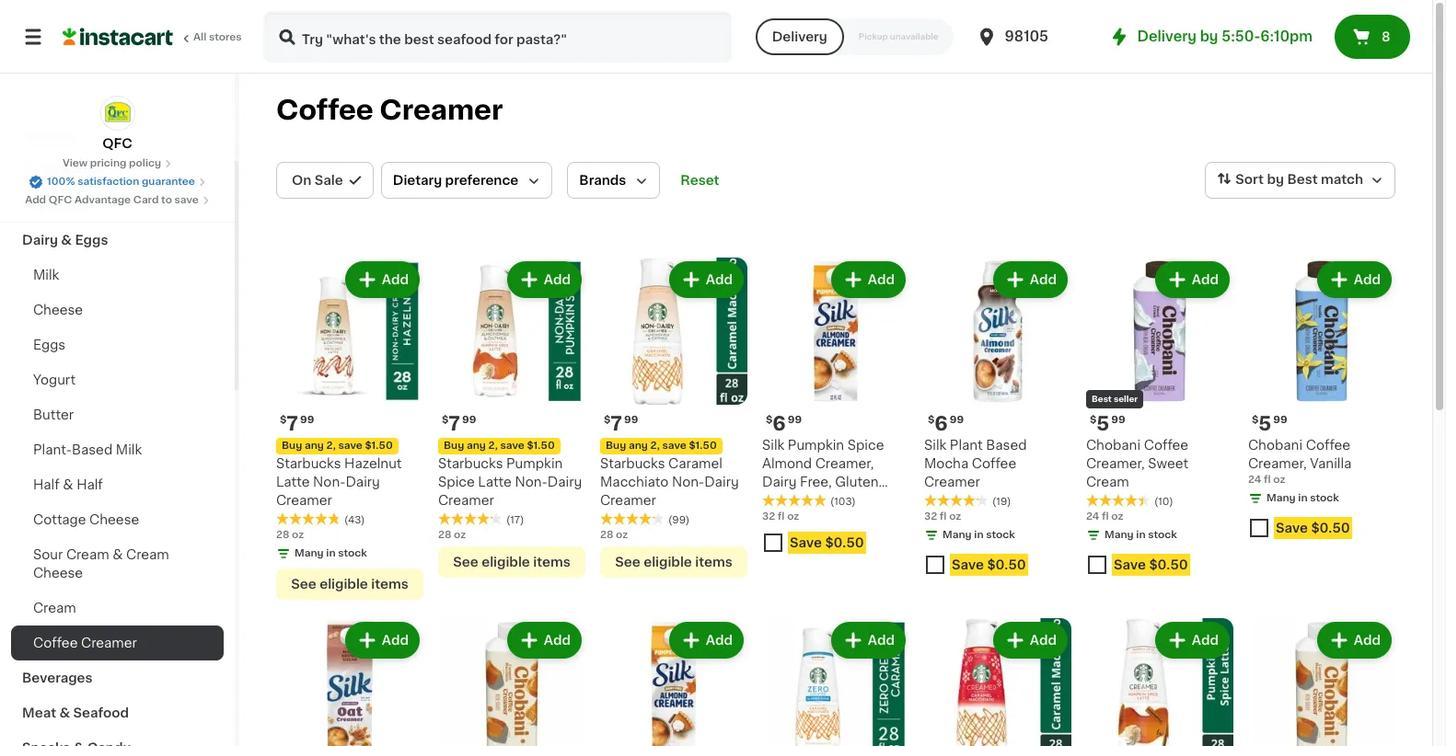 Task type: describe. For each thing, give the bounding box(es) containing it.
plant-based milk link
[[11, 433, 224, 468]]

plant-
[[33, 444, 72, 457]]

non- inside starbucks pumpkin spice latte non-dairy creamer
[[515, 476, 548, 489]]

& for half
[[63, 479, 73, 492]]

half & half
[[33, 479, 103, 492]]

hazelnut
[[344, 458, 402, 471]]

silk for silk pumpkin spice almond creamer, dairy free, gluten free, soy free
[[762, 439, 785, 452]]

save $0.50 button for silk plant based mocha coffee creamer
[[924, 551, 1072, 584]]

chobani for chobani coffee creamer, vanilla 24 fl oz
[[1249, 439, 1303, 452]]

all
[[193, 32, 206, 42]]

produce
[[22, 199, 78, 212]]

delivery for delivery
[[772, 30, 828, 43]]

8 button
[[1335, 15, 1411, 59]]

coffee inside 'chobani coffee creamer, sweet cream'
[[1144, 439, 1189, 452]]

starbucks for spice
[[438, 458, 503, 471]]

5 $ from the left
[[928, 415, 935, 425]]

starbucks hazelnut latte non-dairy creamer
[[276, 458, 402, 507]]

reset button
[[675, 162, 725, 199]]

7 for starbucks caramel macchiato non-dairy creamer
[[611, 414, 622, 434]]

any for pumpkin
[[467, 441, 486, 451]]

cottage cheese
[[33, 514, 139, 527]]

dietary
[[393, 174, 442, 187]]

cream down cottage cheese
[[66, 549, 109, 562]]

32 fl oz for silk pumpkin spice almond creamer, dairy free, gluten free, soy free
[[762, 512, 799, 522]]

cream down sour
[[33, 602, 76, 615]]

6 for plant
[[935, 414, 948, 434]]

dairy & eggs
[[22, 234, 108, 247]]

yogurt link
[[11, 363, 224, 398]]

by for sort
[[1267, 173, 1284, 186]]

3 $ from the left
[[604, 415, 611, 425]]

28 for starbucks hazelnut latte non-dairy creamer
[[276, 530, 289, 540]]

cheese link
[[11, 293, 224, 328]]

buy for starbucks caramel macchiato non-dairy creamer
[[606, 441, 626, 451]]

buy for starbucks hazelnut latte non-dairy creamer
[[282, 441, 302, 451]]

24 fl oz
[[1087, 512, 1124, 522]]

chobani coffee creamer, vanilla 24 fl oz
[[1249, 439, 1352, 485]]

eggs inside "link"
[[75, 234, 108, 247]]

save for starbucks pumpkin spice latte non-dairy creamer
[[500, 441, 525, 451]]

coffee up the beverages
[[33, 637, 78, 650]]

non- for macchiato
[[672, 476, 705, 489]]

sour
[[33, 549, 63, 562]]

see eligible items for latte
[[291, 578, 409, 591]]

seafood
[[73, 707, 129, 720]]

half & half link
[[11, 468, 224, 503]]

buy any 2, save $1.50 for pumpkin
[[444, 441, 555, 451]]

coffee inside the chobani coffee creamer, vanilla 24 fl oz
[[1306, 439, 1351, 452]]

stores
[[209, 32, 242, 42]]

fl inside the chobani coffee creamer, vanilla 24 fl oz
[[1264, 475, 1271, 485]]

qfc link
[[100, 96, 135, 153]]

creamer, for 24
[[1249, 458, 1307, 471]]

dairy inside the starbucks caramel macchiato non-dairy creamer
[[705, 476, 739, 489]]

1 $ from the left
[[280, 415, 287, 425]]

$ 5 99 for chobani coffee creamer, vanilla
[[1252, 414, 1288, 434]]

many in stock for buy any 2, save $1.50
[[295, 549, 367, 559]]

gluten
[[835, 476, 879, 489]]

seller
[[1114, 395, 1138, 403]]

milk link
[[11, 258, 224, 293]]

dairy inside silk pumpkin spice almond creamer, dairy free, gluten free, soy free
[[762, 476, 797, 489]]

brands button
[[567, 162, 661, 199]]

meat & seafood link
[[11, 696, 224, 731]]

non- for latte
[[313, 476, 346, 489]]

save $0.50 for chobani coffee creamer, sweet cream
[[1114, 559, 1188, 572]]

many down the chobani coffee creamer, vanilla 24 fl oz
[[1267, 494, 1296, 504]]

$ 7 99 for starbucks hazelnut latte non-dairy creamer
[[280, 414, 314, 434]]

macchiato
[[600, 476, 669, 489]]

100% satisfaction guarantee button
[[29, 171, 206, 190]]

many for 6
[[943, 530, 972, 540]]

butter link
[[11, 398, 224, 433]]

98105 button
[[976, 11, 1086, 63]]

2, for hazelnut
[[326, 441, 336, 451]]

pumpkin for buy any 2, save $1.50
[[506, 458, 563, 471]]

4 $ from the left
[[766, 415, 773, 425]]

$ 7 99 for starbucks caramel macchiato non-dairy creamer
[[604, 414, 638, 434]]

beverages link
[[11, 661, 224, 696]]

buy for starbucks pumpkin spice latte non-dairy creamer
[[444, 441, 464, 451]]

$0.50 for chobani coffee creamer, vanilla
[[1312, 522, 1350, 535]]

view pricing policy
[[63, 158, 161, 169]]

best for best match
[[1288, 173, 1318, 186]]

24 inside the chobani coffee creamer, vanilla 24 fl oz
[[1249, 475, 1262, 485]]

card
[[133, 195, 159, 205]]

coffee inside 'silk plant based mocha coffee creamer'
[[972, 458, 1017, 471]]

any for caramel
[[629, 441, 648, 451]]

0 vertical spatial coffee creamer
[[276, 97, 503, 123]]

starbucks for macchiato
[[600, 458, 665, 471]]

buy any 2, save $1.50 for hazelnut
[[282, 441, 393, 451]]

see for starbucks pumpkin spice latte non-dairy creamer
[[453, 556, 479, 569]]

qfc logo image
[[100, 96, 135, 131]]

dietary preference button
[[381, 162, 553, 199]]

6:10pm
[[1261, 29, 1313, 43]]

save $0.50 button for chobani coffee creamer, vanilla
[[1249, 514, 1396, 547]]

add qfc advantage card to save
[[25, 195, 199, 205]]

spice for buy any 2, save $1.50
[[438, 476, 475, 489]]

delivery for delivery by 5:50-6:10pm
[[1138, 29, 1197, 43]]

oz inside the chobani coffee creamer, vanilla 24 fl oz
[[1274, 475, 1286, 485]]

sort by
[[1236, 173, 1284, 186]]

28 oz for starbucks caramel macchiato non-dairy creamer
[[600, 530, 628, 540]]

(103)
[[831, 497, 856, 507]]

save for chobani coffee creamer, sweet cream
[[1114, 559, 1146, 572]]

sour cream & cream cheese
[[33, 549, 169, 580]]

see for starbucks caramel macchiato non-dairy creamer
[[615, 556, 641, 569]]

28 oz for starbucks hazelnut latte non-dairy creamer
[[276, 530, 304, 540]]

many in stock for 6
[[943, 530, 1015, 540]]

creamer, inside silk pumpkin spice almond creamer, dairy free, gluten free, soy free
[[816, 458, 874, 471]]

starbucks caramel macchiato non-dairy creamer
[[600, 458, 739, 507]]

coffee up on sale button
[[276, 97, 373, 123]]

meat & seafood
[[22, 707, 129, 720]]

silk plant based mocha coffee creamer
[[924, 439, 1027, 489]]

best for best seller
[[1092, 395, 1112, 403]]

pricing
[[90, 158, 127, 169]]

coffee creamer link
[[11, 626, 224, 661]]

$1.50 for hazelnut
[[365, 441, 393, 451]]

thanksgiving
[[22, 164, 110, 177]]

latte inside starbucks hazelnut latte non-dairy creamer
[[276, 476, 310, 489]]

recipes
[[22, 129, 76, 142]]

all stores
[[193, 32, 242, 42]]

see for starbucks hazelnut latte non-dairy creamer
[[291, 578, 317, 591]]

28 for starbucks caramel macchiato non-dairy creamer
[[600, 530, 614, 540]]

creamer inside starbucks pumpkin spice latte non-dairy creamer
[[438, 494, 494, 507]]

caramel
[[669, 458, 723, 471]]

save $0.50 for silk plant based mocha coffee creamer
[[952, 559, 1026, 572]]

& for eggs
[[61, 234, 72, 247]]

save $0.50 for silk pumpkin spice almond creamer, dairy free, gluten free, soy free
[[790, 537, 864, 550]]

(99)
[[668, 516, 690, 526]]

dairy inside starbucks pumpkin spice latte non-dairy creamer
[[548, 476, 582, 489]]

any for hazelnut
[[305, 441, 324, 451]]

by for delivery
[[1200, 29, 1219, 43]]

$ 5 99 for chobani coffee creamer, sweet cream
[[1090, 414, 1126, 434]]

2 $ from the left
[[442, 415, 449, 425]]

free
[[826, 494, 854, 507]]

instacart logo image
[[63, 26, 173, 48]]

reset
[[681, 174, 720, 187]]

butter
[[33, 409, 74, 422]]

1 vertical spatial free,
[[762, 494, 794, 507]]

to
[[161, 195, 172, 205]]

creamer inside the starbucks caramel macchiato non-dairy creamer
[[600, 494, 656, 507]]

1 horizontal spatial free,
[[800, 476, 832, 489]]

sour cream & cream cheese link
[[11, 538, 224, 591]]

8
[[1382, 30, 1391, 43]]

1 vertical spatial eggs
[[33, 339, 66, 352]]

chobani for chobani coffee creamer, sweet cream
[[1087, 439, 1141, 452]]

recipes link
[[11, 118, 224, 153]]

& inside the sour cream & cream cheese
[[112, 549, 123, 562]]

cheese inside the cottage cheese link
[[89, 514, 139, 527]]

see eligible items button for latte
[[276, 569, 424, 600]]

satisfaction
[[77, 177, 139, 187]]

guarantee
[[142, 177, 195, 187]]

brands
[[579, 174, 626, 187]]

6 $ from the left
[[1090, 415, 1097, 425]]

5 for chobani coffee creamer, sweet cream
[[1097, 414, 1110, 434]]

beverages
[[22, 672, 93, 685]]

$1.50 for pumpkin
[[527, 441, 555, 451]]

view pricing policy link
[[63, 157, 172, 171]]

starbucks pumpkin spice latte non-dairy creamer
[[438, 458, 582, 507]]

chobani coffee creamer, sweet cream
[[1087, 439, 1189, 489]]

delivery by 5:50-6:10pm link
[[1108, 26, 1313, 48]]

sale
[[315, 174, 343, 187]]

yogurt
[[33, 374, 76, 387]]

7 99 from the left
[[1274, 415, 1288, 425]]

see eligible items for macchiato
[[615, 556, 733, 569]]

6 for pumpkin
[[773, 414, 786, 434]]

sweet
[[1148, 458, 1189, 471]]

best match
[[1288, 173, 1364, 186]]

28 oz for starbucks pumpkin spice latte non-dairy creamer
[[438, 530, 466, 540]]

eggs link
[[11, 328, 224, 363]]

5 99 from the left
[[950, 415, 964, 425]]

0 horizontal spatial qfc
[[49, 195, 72, 205]]

1 99 from the left
[[300, 415, 314, 425]]

98105
[[1005, 29, 1049, 43]]

5:50-
[[1222, 29, 1261, 43]]

many in stock down the chobani coffee creamer, vanilla 24 fl oz
[[1267, 494, 1340, 504]]



Task type: locate. For each thing, give the bounding box(es) containing it.
$ 6 99 for plant
[[928, 414, 964, 434]]

2 32 fl oz from the left
[[924, 512, 962, 522]]

3 creamer, from the left
[[1249, 458, 1307, 471]]

delivery button
[[756, 18, 844, 55]]

save $0.50 button down (10)
[[1087, 551, 1234, 584]]

1 horizontal spatial eggs
[[75, 234, 108, 247]]

based inside 'silk plant based mocha coffee creamer'
[[986, 439, 1027, 452]]

coffee down plant
[[972, 458, 1017, 471]]

on sale
[[292, 174, 343, 187]]

0 horizontal spatial milk
[[33, 269, 59, 282]]

produce link
[[11, 188, 224, 223]]

2 non- from the left
[[515, 476, 548, 489]]

based up half & half at bottom left
[[72, 444, 113, 457]]

1 horizontal spatial qfc
[[102, 137, 132, 150]]

milk up half & half link
[[116, 444, 142, 457]]

best inside field
[[1288, 173, 1318, 186]]

$ 7 99 for starbucks pumpkin spice latte non-dairy creamer
[[442, 414, 476, 434]]

1 latte from the left
[[276, 476, 310, 489]]

save for starbucks hazelnut latte non-dairy creamer
[[338, 441, 363, 451]]

free, up soy
[[800, 476, 832, 489]]

2 creamer, from the left
[[1087, 458, 1145, 471]]

see eligible items for spice
[[453, 556, 571, 569]]

3 7 from the left
[[611, 414, 622, 434]]

1 horizontal spatial chobani
[[1249, 439, 1303, 452]]

by right the 'sort' on the top right of the page
[[1267, 173, 1284, 186]]

0 horizontal spatial buy any 2, save $1.50
[[282, 441, 393, 451]]

1 horizontal spatial 7
[[449, 414, 460, 434]]

mocha
[[924, 458, 969, 471]]

1 creamer, from the left
[[816, 458, 874, 471]]

7 $ from the left
[[1252, 415, 1259, 425]]

1 horizontal spatial 2,
[[489, 441, 498, 451]]

$ down best seller
[[1090, 415, 1097, 425]]

1 $1.50 from the left
[[365, 441, 393, 451]]

24
[[1249, 475, 1262, 485], [1087, 512, 1100, 522]]

advantage
[[75, 195, 131, 205]]

fl for chobani coffee creamer, sweet cream
[[1102, 512, 1109, 522]]

1 5 from the left
[[1097, 414, 1110, 434]]

0 horizontal spatial coffee creamer
[[33, 637, 137, 650]]

stock for 5
[[1148, 530, 1178, 540]]

2 buy any 2, save $1.50 from the left
[[444, 441, 555, 451]]

best
[[1288, 173, 1318, 186], [1092, 395, 1112, 403]]

2 2, from the left
[[489, 441, 498, 451]]

buy up macchiato
[[606, 441, 626, 451]]

1 horizontal spatial 6
[[935, 414, 948, 434]]

1 horizontal spatial silk
[[924, 439, 947, 452]]

stock down (43)
[[338, 549, 367, 559]]

2 28 from the left
[[438, 530, 452, 540]]

$ 7 99 up starbucks pumpkin spice latte non-dairy creamer
[[442, 414, 476, 434]]

cheese
[[33, 304, 83, 317], [89, 514, 139, 527], [33, 567, 83, 580]]

1 starbucks from the left
[[276, 458, 341, 471]]

0 horizontal spatial $1.50
[[365, 441, 393, 451]]

1 32 from the left
[[762, 512, 775, 522]]

1 7 from the left
[[287, 414, 298, 434]]

creamer inside 'silk plant based mocha coffee creamer'
[[924, 476, 980, 489]]

2 $ 7 99 from the left
[[442, 414, 476, 434]]

starbucks inside the starbucks caramel macchiato non-dairy creamer
[[600, 458, 665, 471]]

chobani inside 'chobani coffee creamer, sweet cream'
[[1087, 439, 1141, 452]]

2 horizontal spatial buy
[[606, 441, 626, 451]]

28 down starbucks hazelnut latte non-dairy creamer
[[276, 530, 289, 540]]

3 starbucks from the left
[[600, 458, 665, 471]]

coffee
[[276, 97, 373, 123], [1144, 439, 1189, 452], [1306, 439, 1351, 452], [972, 458, 1017, 471], [33, 637, 78, 650]]

$1.50 for caramel
[[689, 441, 717, 451]]

5 up the chobani coffee creamer, vanilla 24 fl oz
[[1259, 414, 1272, 434]]

starbucks
[[276, 458, 341, 471], [438, 458, 503, 471], [600, 458, 665, 471]]

6 up almond
[[773, 414, 786, 434]]

almond
[[762, 458, 812, 471]]

2,
[[326, 441, 336, 451], [489, 441, 498, 451], [651, 441, 660, 451]]

1 horizontal spatial see eligible items
[[453, 556, 571, 569]]

2 horizontal spatial 7
[[611, 414, 622, 434]]

1 buy from the left
[[282, 441, 302, 451]]

milk inside plant-based milk link
[[116, 444, 142, 457]]

6
[[773, 414, 786, 434], [935, 414, 948, 434]]

1 horizontal spatial 24
[[1249, 475, 1262, 485]]

3 2, from the left
[[651, 441, 660, 451]]

spice inside starbucks pumpkin spice latte non-dairy creamer
[[438, 476, 475, 489]]

$ 6 99 for pumpkin
[[766, 414, 802, 434]]

0 horizontal spatial see eligible items button
[[276, 569, 424, 600]]

1 $ 5 99 from the left
[[1090, 414, 1126, 434]]

2 horizontal spatial non-
[[672, 476, 705, 489]]

7 up macchiato
[[611, 414, 622, 434]]

0 vertical spatial cheese
[[33, 304, 83, 317]]

dairy inside starbucks hazelnut latte non-dairy creamer
[[346, 476, 380, 489]]

3 28 from the left
[[600, 530, 614, 540]]

99 up starbucks pumpkin spice latte non-dairy creamer
[[462, 415, 476, 425]]

eligible
[[482, 556, 530, 569], [644, 556, 692, 569], [320, 578, 368, 591]]

on sale button
[[276, 162, 374, 199]]

creamer, for cream
[[1087, 458, 1145, 471]]

silk pumpkin spice almond creamer, dairy free, gluten free, soy free
[[762, 439, 884, 507]]

28 for starbucks pumpkin spice latte non-dairy creamer
[[438, 530, 452, 540]]

32 down almond
[[762, 512, 775, 522]]

32 for silk plant based mocha coffee creamer
[[924, 512, 937, 522]]

& for seafood
[[59, 707, 70, 720]]

2 latte from the left
[[478, 476, 512, 489]]

any up macchiato
[[629, 441, 648, 451]]

based right plant
[[986, 439, 1027, 452]]

delivery
[[1138, 29, 1197, 43], [772, 30, 828, 43]]

pumpkin inside silk pumpkin spice almond creamer, dairy free, gluten free, soy free
[[788, 439, 844, 452]]

coffee creamer up the beverages
[[33, 637, 137, 650]]

all stores link
[[63, 11, 243, 63]]

28 oz down macchiato
[[600, 530, 628, 540]]

1 horizontal spatial 28 oz
[[438, 530, 466, 540]]

3 any from the left
[[629, 441, 648, 451]]

silk inside 'silk plant based mocha coffee creamer'
[[924, 439, 947, 452]]

dairy inside "link"
[[22, 234, 58, 247]]

2 28 oz from the left
[[438, 530, 466, 540]]

starbucks inside starbucks pumpkin spice latte non-dairy creamer
[[438, 458, 503, 471]]

4 99 from the left
[[788, 415, 802, 425]]

1 32 fl oz from the left
[[762, 512, 799, 522]]

100% satisfaction guarantee
[[47, 177, 195, 187]]

2, up starbucks pumpkin spice latte non-dairy creamer
[[489, 441, 498, 451]]

28 oz down starbucks pumpkin spice latte non-dairy creamer
[[438, 530, 466, 540]]

save $0.50 button down (103)
[[762, 529, 910, 562]]

see eligible items button
[[438, 547, 586, 578], [600, 547, 748, 578], [276, 569, 424, 600]]

items for starbucks caramel macchiato non-dairy creamer
[[695, 556, 733, 569]]

2, up the starbucks caramel macchiato non-dairy creamer
[[651, 441, 660, 451]]

0 horizontal spatial non-
[[313, 476, 346, 489]]

1 horizontal spatial items
[[533, 556, 571, 569]]

7 for starbucks pumpkin spice latte non-dairy creamer
[[449, 414, 460, 434]]

many for 5
[[1105, 530, 1134, 540]]

& right meat on the bottom of page
[[59, 707, 70, 720]]

32 down mocha
[[924, 512, 937, 522]]

pumpkin up almond
[[788, 439, 844, 452]]

in down 'silk plant based mocha coffee creamer'
[[974, 530, 984, 540]]

save $0.50 down (19)
[[952, 559, 1026, 572]]

2 any from the left
[[467, 441, 486, 451]]

save
[[175, 195, 199, 205], [338, 441, 363, 451], [500, 441, 525, 451], [662, 441, 687, 451]]

dairy
[[22, 234, 58, 247], [346, 476, 380, 489], [548, 476, 582, 489], [705, 476, 739, 489], [762, 476, 797, 489]]

stock for buy any 2, save $1.50
[[338, 549, 367, 559]]

2, for pumpkin
[[489, 441, 498, 451]]

cream down the cottage cheese link
[[126, 549, 169, 562]]

policy
[[129, 158, 161, 169]]

1 horizontal spatial buy
[[444, 441, 464, 451]]

save $0.50 button down vanilla
[[1249, 514, 1396, 547]]

buy any 2, save $1.50 up starbucks pumpkin spice latte non-dairy creamer
[[444, 441, 555, 451]]

starbucks for latte
[[276, 458, 341, 471]]

silk up almond
[[762, 439, 785, 452]]

1 horizontal spatial $ 7 99
[[442, 414, 476, 434]]

2 horizontal spatial $ 7 99
[[604, 414, 638, 434]]

5
[[1097, 414, 1110, 434], [1259, 414, 1272, 434]]

1 horizontal spatial eligible
[[482, 556, 530, 569]]

many down mocha
[[943, 530, 972, 540]]

creamer, left sweet
[[1087, 458, 1145, 471]]

Best match Sort by field
[[1206, 162, 1396, 199]]

3 $ 7 99 from the left
[[604, 414, 638, 434]]

2 horizontal spatial $1.50
[[689, 441, 717, 451]]

match
[[1321, 173, 1364, 186]]

2 starbucks from the left
[[438, 458, 503, 471]]

in for buy any 2, save $1.50
[[326, 549, 336, 559]]

creamer
[[380, 97, 503, 123], [924, 476, 980, 489], [276, 494, 332, 507], [438, 494, 494, 507], [600, 494, 656, 507], [81, 637, 137, 650]]

save for chobani coffee creamer, vanilla
[[1276, 522, 1308, 535]]

99 up the chobani coffee creamer, vanilla 24 fl oz
[[1274, 415, 1288, 425]]

see eligible items button down (43)
[[276, 569, 424, 600]]

$ 7 99 up macchiato
[[604, 414, 638, 434]]

cream up 24 fl oz
[[1087, 476, 1130, 489]]

3 28 oz from the left
[[600, 530, 628, 540]]

latte
[[276, 476, 310, 489], [478, 476, 512, 489]]

milk
[[33, 269, 59, 282], [116, 444, 142, 457]]

1 horizontal spatial 32 fl oz
[[924, 512, 962, 522]]

non- inside the starbucks caramel macchiato non-dairy creamer
[[672, 476, 705, 489]]

save up starbucks pumpkin spice latte non-dairy creamer
[[500, 441, 525, 451]]

save for silk plant based mocha coffee creamer
[[952, 559, 984, 572]]

best left match
[[1288, 173, 1318, 186]]

silk up mocha
[[924, 439, 947, 452]]

&
[[61, 234, 72, 247], [63, 479, 73, 492], [112, 549, 123, 562], [59, 707, 70, 720]]

in down the chobani coffee creamer, vanilla 24 fl oz
[[1299, 494, 1308, 504]]

1 horizontal spatial by
[[1267, 173, 1284, 186]]

cheese inside the sour cream & cream cheese
[[33, 567, 83, 580]]

starbucks inside starbucks hazelnut latte non-dairy creamer
[[276, 458, 341, 471]]

7
[[287, 414, 298, 434], [449, 414, 460, 434], [611, 414, 622, 434]]

$0.50 for silk plant based mocha coffee creamer
[[987, 559, 1026, 572]]

many in stock down (10)
[[1105, 530, 1178, 540]]

$1.50 up hazelnut
[[365, 441, 393, 451]]

preference
[[445, 174, 519, 187]]

1 half from the left
[[33, 479, 60, 492]]

1 vertical spatial pumpkin
[[506, 458, 563, 471]]

0 horizontal spatial latte
[[276, 476, 310, 489]]

pumpkin inside starbucks pumpkin spice latte non-dairy creamer
[[506, 458, 563, 471]]

7 for starbucks hazelnut latte non-dairy creamer
[[287, 414, 298, 434]]

2 $ 5 99 from the left
[[1252, 414, 1288, 434]]

see eligible items
[[453, 556, 571, 569], [615, 556, 733, 569], [291, 578, 409, 591]]

stock for 6
[[986, 530, 1015, 540]]

coffee creamer
[[276, 97, 503, 123], [33, 637, 137, 650]]

cheese down half & half link
[[89, 514, 139, 527]]

many in stock for 5
[[1105, 530, 1178, 540]]

99 up plant
[[950, 415, 964, 425]]

2, for caramel
[[651, 441, 660, 451]]

best seller
[[1092, 395, 1138, 403]]

$ up starbucks hazelnut latte non-dairy creamer
[[280, 415, 287, 425]]

1 buy any 2, save $1.50 from the left
[[282, 441, 393, 451]]

3 $1.50 from the left
[[689, 441, 717, 451]]

0 horizontal spatial see
[[291, 578, 317, 591]]

save $0.50 down (10)
[[1114, 559, 1188, 572]]

save $0.50 button for chobani coffee creamer, sweet cream
[[1087, 551, 1234, 584]]

creamer, up gluten
[[816, 458, 874, 471]]

save for silk pumpkin spice almond creamer, dairy free, gluten free, soy free
[[790, 537, 822, 550]]

qfc
[[102, 137, 132, 150], [49, 195, 72, 205]]

1 horizontal spatial delivery
[[1138, 29, 1197, 43]]

many for buy any 2, save $1.50
[[295, 549, 324, 559]]

items for starbucks hazelnut latte non-dairy creamer
[[371, 578, 409, 591]]

chobani
[[1087, 439, 1141, 452], [1249, 439, 1303, 452]]

fl for silk plant based mocha coffee creamer
[[940, 512, 947, 522]]

1 chobani from the left
[[1087, 439, 1141, 452]]

in for 6
[[974, 530, 984, 540]]

cream inside 'chobani coffee creamer, sweet cream'
[[1087, 476, 1130, 489]]

0 vertical spatial 24
[[1249, 475, 1262, 485]]

stock down vanilla
[[1310, 494, 1340, 504]]

save $0.50 for chobani coffee creamer, vanilla
[[1276, 522, 1350, 535]]

32
[[762, 512, 775, 522], [924, 512, 937, 522]]

0 horizontal spatial best
[[1092, 395, 1112, 403]]

0 horizontal spatial based
[[72, 444, 113, 457]]

1 vertical spatial best
[[1092, 395, 1112, 403]]

save $0.50
[[1276, 522, 1350, 535], [790, 537, 864, 550], [952, 559, 1026, 572], [1114, 559, 1188, 572]]

1 horizontal spatial 28
[[438, 530, 452, 540]]

99 down best seller
[[1112, 415, 1126, 425]]

$ 5 99 up the chobani coffee creamer, vanilla 24 fl oz
[[1252, 414, 1288, 434]]

1 vertical spatial qfc
[[49, 195, 72, 205]]

0 horizontal spatial pumpkin
[[506, 458, 563, 471]]

2 5 from the left
[[1259, 414, 1272, 434]]

& inside dairy & eggs "link"
[[61, 234, 72, 247]]

2 horizontal spatial see eligible items button
[[600, 547, 748, 578]]

plant-based milk
[[33, 444, 142, 457]]

0 horizontal spatial $ 6 99
[[766, 414, 802, 434]]

$
[[280, 415, 287, 425], [442, 415, 449, 425], [604, 415, 611, 425], [766, 415, 773, 425], [928, 415, 935, 425], [1090, 415, 1097, 425], [1252, 415, 1259, 425]]

1 $ 7 99 from the left
[[280, 414, 314, 434]]

1 silk from the left
[[762, 439, 785, 452]]

creamer, inside 'chobani coffee creamer, sweet cream'
[[1087, 458, 1145, 471]]

0 horizontal spatial delivery
[[772, 30, 828, 43]]

any up starbucks hazelnut latte non-dairy creamer
[[305, 441, 324, 451]]

thanksgiving link
[[11, 153, 224, 188]]

service type group
[[756, 18, 954, 55]]

$1.50 up the caramel
[[689, 441, 717, 451]]

eligible for latte
[[320, 578, 368, 591]]

0 vertical spatial free,
[[800, 476, 832, 489]]

pumpkin for 6
[[788, 439, 844, 452]]

eligible down the (17) at the bottom of page
[[482, 556, 530, 569]]

1 horizontal spatial coffee creamer
[[276, 97, 503, 123]]

0 vertical spatial milk
[[33, 269, 59, 282]]

save $0.50 button down (19)
[[924, 551, 1072, 584]]

0 horizontal spatial free,
[[762, 494, 794, 507]]

2 horizontal spatial any
[[629, 441, 648, 451]]

dairy down hazelnut
[[346, 476, 380, 489]]

1 6 from the left
[[773, 414, 786, 434]]

eggs up yogurt at bottom left
[[33, 339, 66, 352]]

0 horizontal spatial $ 7 99
[[280, 414, 314, 434]]

spice for 6
[[848, 439, 884, 452]]

0 horizontal spatial 32
[[762, 512, 775, 522]]

see eligible items button for macchiato
[[600, 547, 748, 578]]

28 down macchiato
[[600, 530, 614, 540]]

spice inside silk pumpkin spice almond creamer, dairy free, gluten free, soy free
[[848, 439, 884, 452]]

vanilla
[[1310, 458, 1352, 471]]

save $0.50 down (103)
[[790, 537, 864, 550]]

2 $1.50 from the left
[[527, 441, 555, 451]]

items for starbucks pumpkin spice latte non-dairy creamer
[[533, 556, 571, 569]]

1 28 from the left
[[276, 530, 289, 540]]

plant
[[950, 439, 983, 452]]

save up the caramel
[[662, 441, 687, 451]]

0 horizontal spatial 32 fl oz
[[762, 512, 799, 522]]

1 horizontal spatial 5
[[1259, 414, 1272, 434]]

qfc up the view pricing policy link at top left
[[102, 137, 132, 150]]

half down the plant-
[[33, 479, 60, 492]]

0 vertical spatial by
[[1200, 29, 1219, 43]]

6 99 from the left
[[1112, 415, 1126, 425]]

1 horizontal spatial $ 6 99
[[928, 414, 964, 434]]

best left seller
[[1092, 395, 1112, 403]]

2 horizontal spatial starbucks
[[600, 458, 665, 471]]

2 silk from the left
[[924, 439, 947, 452]]

1 vertical spatial coffee creamer
[[33, 637, 137, 650]]

lists link
[[11, 52, 224, 88]]

0 horizontal spatial 5
[[1097, 414, 1110, 434]]

0 horizontal spatial buy
[[282, 441, 302, 451]]

1 non- from the left
[[313, 476, 346, 489]]

1 2, from the left
[[326, 441, 336, 451]]

many in stock down (19)
[[943, 530, 1015, 540]]

save for starbucks caramel macchiato non-dairy creamer
[[662, 441, 687, 451]]

1 horizontal spatial $1.50
[[527, 441, 555, 451]]

silk for silk plant based mocha coffee creamer
[[924, 439, 947, 452]]

free, left soy
[[762, 494, 794, 507]]

$ up starbucks pumpkin spice latte non-dairy creamer
[[442, 415, 449, 425]]

5 down best seller
[[1097, 414, 1110, 434]]

$0.50 down vanilla
[[1312, 522, 1350, 535]]

5 for chobani coffee creamer, vanilla
[[1259, 414, 1272, 434]]

0 horizontal spatial 24
[[1087, 512, 1100, 522]]

dairy & eggs link
[[11, 223, 224, 258]]

(19)
[[993, 497, 1011, 507]]

0 vertical spatial qfc
[[102, 137, 132, 150]]

many down 24 fl oz
[[1105, 530, 1134, 540]]

None search field
[[263, 11, 732, 63]]

dietary preference
[[393, 174, 519, 187]]

$0.50 down (19)
[[987, 559, 1026, 572]]

0 horizontal spatial chobani
[[1087, 439, 1141, 452]]

save $0.50 button for silk pumpkin spice almond creamer, dairy free, gluten free, soy free
[[762, 529, 910, 562]]

by inside field
[[1267, 173, 1284, 186]]

0 horizontal spatial eligible
[[320, 578, 368, 591]]

& inside half & half link
[[63, 479, 73, 492]]

0 horizontal spatial $ 5 99
[[1090, 414, 1126, 434]]

non- inside starbucks hazelnut latte non-dairy creamer
[[313, 476, 346, 489]]

eligible for macchiato
[[644, 556, 692, 569]]

0 horizontal spatial see eligible items
[[291, 578, 409, 591]]

32 for silk pumpkin spice almond creamer, dairy free, gluten free, soy free
[[762, 512, 775, 522]]

(10)
[[1155, 497, 1174, 507]]

2 7 from the left
[[449, 414, 460, 434]]

0 horizontal spatial items
[[371, 578, 409, 591]]

eggs
[[75, 234, 108, 247], [33, 339, 66, 352]]

latte inside starbucks pumpkin spice latte non-dairy creamer
[[478, 476, 512, 489]]

2 6 from the left
[[935, 414, 948, 434]]

$0.50 down (10)
[[1149, 559, 1188, 572]]

1 horizontal spatial half
[[77, 479, 103, 492]]

$ up macchiato
[[604, 415, 611, 425]]

coffee up sweet
[[1144, 439, 1189, 452]]

on
[[292, 174, 312, 187]]

$0.50
[[1312, 522, 1350, 535], [825, 537, 864, 550], [987, 559, 1026, 572], [1149, 559, 1188, 572]]

0 horizontal spatial 7
[[287, 414, 298, 434]]

save up hazelnut
[[338, 441, 363, 451]]

0 horizontal spatial starbucks
[[276, 458, 341, 471]]

creamer, inside the chobani coffee creamer, vanilla 24 fl oz
[[1249, 458, 1307, 471]]

1 $ 6 99 from the left
[[766, 414, 802, 434]]

2 chobani from the left
[[1249, 439, 1303, 452]]

0 horizontal spatial 28
[[276, 530, 289, 540]]

fl
[[1264, 475, 1271, 485], [778, 512, 785, 522], [940, 512, 947, 522], [1102, 512, 1109, 522]]

delivery by 5:50-6:10pm
[[1138, 29, 1313, 43]]

0 vertical spatial spice
[[848, 439, 884, 452]]

sort
[[1236, 173, 1264, 186]]

2 $ 6 99 from the left
[[928, 414, 964, 434]]

2 horizontal spatial eligible
[[644, 556, 692, 569]]

see eligible items button down (99)
[[600, 547, 748, 578]]

(17)
[[506, 516, 524, 526]]

1 horizontal spatial milk
[[116, 444, 142, 457]]

2 horizontal spatial 28 oz
[[600, 530, 628, 540]]

& inside meat & seafood link
[[59, 707, 70, 720]]

lists
[[52, 64, 83, 76]]

1 horizontal spatial 32
[[924, 512, 937, 522]]

2 horizontal spatial buy any 2, save $1.50
[[606, 441, 717, 451]]

1 horizontal spatial creamer,
[[1087, 458, 1145, 471]]

2 horizontal spatial creamer,
[[1249, 458, 1307, 471]]

32 fl oz for silk plant based mocha coffee creamer
[[924, 512, 962, 522]]

1 vertical spatial by
[[1267, 173, 1284, 186]]

milk inside milk link
[[33, 269, 59, 282]]

0 horizontal spatial half
[[33, 479, 60, 492]]

0 horizontal spatial any
[[305, 441, 324, 451]]

half down plant-based milk on the left
[[77, 479, 103, 492]]

0 vertical spatial eggs
[[75, 234, 108, 247]]

Search field
[[265, 13, 730, 61]]

1 vertical spatial spice
[[438, 476, 475, 489]]

2 horizontal spatial items
[[695, 556, 733, 569]]

cheese down sour
[[33, 567, 83, 580]]

99 up starbucks hazelnut latte non-dairy creamer
[[300, 415, 314, 425]]

buy any 2, save $1.50 for caramel
[[606, 441, 717, 451]]

1 horizontal spatial see eligible items button
[[438, 547, 586, 578]]

3 buy any 2, save $1.50 from the left
[[606, 441, 717, 451]]

add qfc advantage card to save link
[[25, 193, 210, 208]]

buy any 2, save $1.50 up starbucks hazelnut latte non-dairy creamer
[[282, 441, 393, 451]]

view
[[63, 158, 88, 169]]

1 horizontal spatial pumpkin
[[788, 439, 844, 452]]

$ 7 99 up starbucks hazelnut latte non-dairy creamer
[[280, 414, 314, 434]]

$ 6 99 up plant
[[928, 414, 964, 434]]

chobani inside the chobani coffee creamer, vanilla 24 fl oz
[[1249, 439, 1303, 452]]

creamer inside starbucks hazelnut latte non-dairy creamer
[[276, 494, 332, 507]]

see eligible items button down the (17) at the bottom of page
[[438, 547, 586, 578]]

3 buy from the left
[[606, 441, 626, 451]]

1 any from the left
[[305, 441, 324, 451]]

non-
[[313, 476, 346, 489], [515, 476, 548, 489], [672, 476, 705, 489]]

stock down (10)
[[1148, 530, 1178, 540]]

2 buy from the left
[[444, 441, 464, 451]]

based inside plant-based milk link
[[72, 444, 113, 457]]

any up starbucks pumpkin spice latte non-dairy creamer
[[467, 441, 486, 451]]

2 horizontal spatial see eligible items
[[615, 556, 733, 569]]

1 horizontal spatial non-
[[515, 476, 548, 489]]

stock down (19)
[[986, 530, 1015, 540]]

$ 7 99
[[280, 414, 314, 434], [442, 414, 476, 434], [604, 414, 638, 434]]

save right to
[[175, 195, 199, 205]]

eggs down advantage
[[75, 234, 108, 247]]

1 horizontal spatial spice
[[848, 439, 884, 452]]

3 99 from the left
[[624, 415, 638, 425]]

0 horizontal spatial eggs
[[33, 339, 66, 352]]

28
[[276, 530, 289, 540], [438, 530, 452, 540], [600, 530, 614, 540]]

see eligible items down (43)
[[291, 578, 409, 591]]

eligible for spice
[[482, 556, 530, 569]]

$0.50 for chobani coffee creamer, sweet cream
[[1149, 559, 1188, 572]]

1 vertical spatial 24
[[1087, 512, 1100, 522]]

save $0.50 button
[[1249, 514, 1396, 547], [762, 529, 910, 562], [924, 551, 1072, 584], [1087, 551, 1234, 584]]

& down produce on the top of the page
[[61, 234, 72, 247]]

1 horizontal spatial buy any 2, save $1.50
[[444, 441, 555, 451]]

3 non- from the left
[[672, 476, 705, 489]]

0 vertical spatial best
[[1288, 173, 1318, 186]]

pumpkin up the (17) at the bottom of page
[[506, 458, 563, 471]]

cottage
[[33, 514, 86, 527]]

6 up mocha
[[935, 414, 948, 434]]

cream link
[[11, 591, 224, 626]]

2 half from the left
[[77, 479, 103, 492]]

product group
[[276, 258, 424, 600], [438, 258, 586, 578], [600, 258, 748, 578], [762, 258, 910, 562], [924, 258, 1072, 584], [1087, 258, 1234, 584], [1249, 258, 1396, 547], [276, 619, 424, 747], [438, 619, 586, 747], [600, 619, 748, 747], [762, 619, 910, 747], [924, 619, 1072, 747], [1087, 619, 1234, 747], [1249, 619, 1396, 747]]

100%
[[47, 177, 75, 187]]

2 32 from the left
[[924, 512, 937, 522]]

qfc down 100%
[[49, 195, 72, 205]]

0 horizontal spatial spice
[[438, 476, 475, 489]]

$0.50 for silk pumpkin spice almond creamer, dairy free, gluten free, soy free
[[825, 537, 864, 550]]

28 down starbucks pumpkin spice latte non-dairy creamer
[[438, 530, 452, 540]]

half
[[33, 479, 60, 492], [77, 479, 103, 492]]

2 99 from the left
[[462, 415, 476, 425]]

28 oz down starbucks hazelnut latte non-dairy creamer
[[276, 530, 304, 540]]

see eligible items button for spice
[[438, 547, 586, 578]]

delivery inside button
[[772, 30, 828, 43]]

1 horizontal spatial any
[[467, 441, 486, 451]]

in down 'chobani coffee creamer, sweet cream'
[[1137, 530, 1146, 540]]

silk inside silk pumpkin spice almond creamer, dairy free, gluten free, soy free
[[762, 439, 785, 452]]

1 28 oz from the left
[[276, 530, 304, 540]]

meat
[[22, 707, 56, 720]]

0 vertical spatial pumpkin
[[788, 439, 844, 452]]

1 horizontal spatial best
[[1288, 173, 1318, 186]]

fl for silk pumpkin spice almond creamer, dairy free, gluten free, soy free
[[778, 512, 785, 522]]



Task type: vqa. For each thing, say whether or not it's contained in the screenshot.
after within the By selecting this option you accept full responsibility for your order after it has been delivered unattended, including any loss due to theft or damage due to temperature sensitivity.
no



